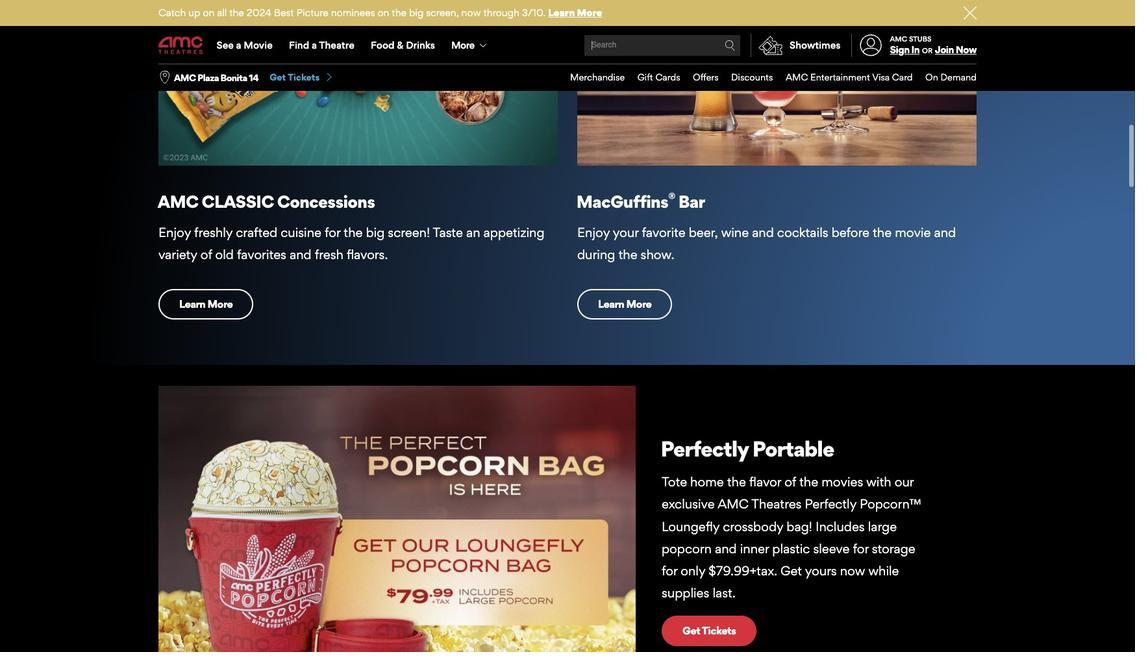 Task type: describe. For each thing, give the bounding box(es) containing it.
movies
[[822, 474, 864, 490]]

join
[[936, 44, 955, 56]]

more inside button
[[452, 39, 475, 51]]

the left flavor
[[728, 474, 747, 490]]

offers
[[693, 72, 719, 83]]

learn more for macguffins
[[599, 298, 652, 311]]

find a theatre link
[[281, 27, 363, 64]]

entertainment
[[811, 72, 871, 83]]

now
[[956, 44, 977, 56]]

amc for amc plaza bonita 14
[[174, 72, 196, 83]]

before
[[832, 225, 870, 240]]

crafted
[[236, 225, 278, 240]]

on demand link
[[913, 64, 977, 91]]

get inside tote home the flavor of the movies with our exclusive amc theatres perfectly popcorn™ loungefly crossbody bag! includes large popcorn and inner plastic sleeve for storage for only $79.99+tax. get yours now while supplies last.
[[781, 563, 803, 579]]

macguffins image
[[578, 0, 977, 166]]

screen!
[[388, 225, 430, 240]]

the up &
[[392, 6, 407, 19]]

or
[[923, 46, 933, 55]]

through
[[484, 6, 520, 19]]

supplies
[[662, 586, 710, 601]]

catch up on all the 2024 best picture nominees on the big screen, now through 3/10. learn more
[[159, 6, 603, 19]]

favorites
[[237, 247, 287, 262]]

perfectly inside tote home the flavor of the movies with our exclusive amc theatres perfectly popcorn™ loungefly crossbody bag! includes large popcorn and inner plastic sleeve for storage for only $79.99+tax. get yours now while supplies last.
[[805, 497, 857, 512]]

screen,
[[426, 6, 459, 19]]

food & drinks link
[[363, 27, 443, 64]]

all
[[217, 6, 227, 19]]

0 horizontal spatial get
[[270, 72, 286, 83]]

exclusive
[[662, 497, 715, 512]]

$79.99+tax.
[[709, 563, 778, 579]]

showtimes image
[[752, 34, 790, 57]]

on demand
[[926, 72, 977, 83]]

with
[[867, 474, 892, 490]]

1 on from the left
[[203, 6, 215, 19]]

sleeve
[[814, 541, 850, 557]]

amc for amc entertainment visa card
[[786, 72, 809, 83]]

last.
[[713, 586, 736, 601]]

user profile image
[[853, 35, 890, 56]]

old
[[215, 247, 234, 262]]

learn for amc classic concessions
[[179, 298, 206, 311]]

flavor
[[750, 474, 782, 490]]

theatres
[[752, 497, 802, 512]]

amc classic image
[[159, 0, 558, 165]]

gift cards
[[638, 72, 681, 83]]

includes
[[816, 519, 865, 535]]

enjoy freshly crafted cuisine for the big screen! taste an appetizing variety of old favorites and fresh flavors.
[[159, 225, 545, 262]]

in
[[912, 44, 920, 56]]

show.
[[641, 247, 675, 263]]

bonita
[[221, 72, 247, 83]]

discounts
[[732, 72, 774, 83]]

showtimes link
[[751, 34, 841, 57]]

the left the movies on the bottom right of the page
[[800, 474, 819, 490]]

see a movie link
[[209, 27, 281, 64]]

classic
[[202, 191, 274, 212]]

1 horizontal spatial learn
[[548, 6, 575, 19]]

drinks
[[406, 39, 435, 51]]

more down old
[[208, 298, 233, 311]]

0 vertical spatial tickets
[[288, 72, 320, 83]]

taste
[[433, 225, 463, 240]]

sign in button
[[891, 44, 920, 56]]

flavors.
[[347, 247, 388, 262]]

more button
[[443, 27, 498, 64]]

demand
[[941, 72, 977, 83]]

enjoy your favorite beer, wine and cocktails before the movie and during the show.
[[578, 225, 957, 263]]

storage
[[873, 541, 916, 557]]

see a movie
[[217, 39, 273, 51]]

stubs
[[910, 34, 932, 43]]

2 vertical spatial for
[[662, 563, 678, 579]]

variety
[[159, 247, 197, 262]]

1 horizontal spatial tickets
[[702, 625, 737, 638]]

bag!
[[787, 519, 813, 535]]

2024
[[247, 6, 272, 19]]

wine
[[722, 225, 749, 240]]

and inside tote home the flavor of the movies with our exclusive amc theatres perfectly popcorn™ loungefly crossbody bag! includes large popcorn and inner plastic sleeve for storage for only $79.99+tax. get yours now while supplies last.
[[715, 541, 737, 557]]

tote
[[662, 474, 688, 490]]

submit search icon image
[[725, 40, 736, 51]]

bar
[[679, 191, 706, 212]]

for inside enjoy freshly crafted cuisine for the big screen! taste an appetizing variety of old favorites and fresh flavors.
[[325, 225, 341, 240]]

cocktails
[[778, 225, 829, 240]]

find
[[289, 39, 309, 51]]

nominees
[[331, 6, 375, 19]]

amc for amc classic concessions
[[158, 191, 199, 212]]

learn for macguffins
[[599, 298, 625, 311]]

the right all
[[230, 6, 244, 19]]

sign in or join amc stubs element
[[852, 27, 977, 64]]

plastic
[[773, 541, 811, 557]]

amc plaza bonita 14 button
[[174, 71, 259, 84]]

macguffins ® bar
[[577, 190, 706, 212]]

amc plaza bonita 14
[[174, 72, 259, 83]]

food & drinks
[[371, 39, 435, 51]]

home
[[691, 474, 724, 490]]

1 horizontal spatial big
[[409, 6, 424, 19]]

showtimes
[[790, 39, 841, 51]]

appetizing
[[484, 225, 545, 240]]

learn more link for macguffins
[[578, 289, 673, 320]]

find a theatre
[[289, 39, 355, 51]]



Task type: locate. For each thing, give the bounding box(es) containing it.
gift cards link
[[625, 64, 681, 91]]

amc down showtimes link
[[786, 72, 809, 83]]

tickets down last.
[[702, 625, 737, 638]]

0 vertical spatial for
[[325, 225, 341, 240]]

card
[[893, 72, 913, 83]]

learn more
[[179, 298, 233, 311], [599, 298, 652, 311]]

get tickets link down last.
[[662, 616, 757, 646]]

learn more for amc classic concessions
[[179, 298, 233, 311]]

crossbody
[[723, 519, 784, 535]]

amc inside tote home the flavor of the movies with our exclusive amc theatres perfectly popcorn™ loungefly crossbody bag! includes large popcorn and inner plastic sleeve for storage for only $79.99+tax. get yours now while supplies last.
[[718, 497, 749, 512]]

0 horizontal spatial now
[[462, 6, 481, 19]]

1 vertical spatial get tickets link
[[662, 616, 757, 646]]

1 vertical spatial tickets
[[702, 625, 737, 638]]

popcorn
[[662, 541, 712, 557]]

your
[[613, 225, 639, 240]]

only
[[681, 563, 706, 579]]

a for theatre
[[312, 39, 317, 51]]

a right find on the top left of the page
[[312, 39, 317, 51]]

cookie consent banner dialog
[[0, 617, 1136, 652]]

0 vertical spatial perfectly
[[661, 436, 749, 462]]

learn more link down during
[[578, 289, 673, 320]]

big
[[409, 6, 424, 19], [366, 225, 385, 240]]

tote home the flavor of the movies with our exclusive amc theatres perfectly popcorn™ loungefly crossbody bag! includes large popcorn and inner plastic sleeve for storage for only $79.99+tax. get yours now while supplies last.
[[662, 474, 921, 601]]

2 a from the left
[[312, 39, 317, 51]]

0 horizontal spatial a
[[236, 39, 242, 51]]

of
[[201, 247, 212, 262], [785, 474, 797, 490]]

during
[[578, 247, 616, 263]]

theatre
[[319, 39, 355, 51]]

1 horizontal spatial get tickets link
[[662, 616, 757, 646]]

more right "3/10."
[[577, 6, 603, 19]]

amc left plaza
[[174, 72, 196, 83]]

1 horizontal spatial on
[[378, 6, 390, 19]]

now right screen,
[[462, 6, 481, 19]]

amc inside button
[[174, 72, 196, 83]]

enjoy up during
[[578, 225, 610, 240]]

now inside tote home the flavor of the movies with our exclusive amc theatres perfectly popcorn™ loungefly crossbody bag! includes large popcorn and inner plastic sleeve for storage for only $79.99+tax. get yours now while supplies last.
[[841, 563, 866, 579]]

portable
[[753, 436, 835, 462]]

learn more down during
[[599, 298, 652, 311]]

now down sleeve
[[841, 563, 866, 579]]

on left all
[[203, 6, 215, 19]]

enjoy up variety
[[159, 225, 191, 240]]

and right wine
[[753, 225, 775, 240]]

enjoy for amc classic concessions
[[159, 225, 191, 240]]

2 horizontal spatial get
[[781, 563, 803, 579]]

merchandise link
[[558, 64, 625, 91]]

get down supplies
[[683, 625, 701, 638]]

1 vertical spatial now
[[841, 563, 866, 579]]

more down screen,
[[452, 39, 475, 51]]

1 vertical spatial get
[[781, 563, 803, 579]]

the up flavors.
[[344, 225, 363, 240]]

enjoy
[[159, 225, 191, 240], [578, 225, 610, 240]]

while
[[869, 563, 900, 579]]

big up flavors.
[[366, 225, 385, 240]]

of right flavor
[[785, 474, 797, 490]]

amc up crossbody
[[718, 497, 749, 512]]

cuisine
[[281, 225, 322, 240]]

movie
[[244, 39, 273, 51]]

the down your
[[619, 247, 638, 263]]

on right nominees
[[378, 6, 390, 19]]

0 horizontal spatial perfectly
[[661, 436, 749, 462]]

0 horizontal spatial learn
[[179, 298, 206, 311]]

2 on from the left
[[378, 6, 390, 19]]

get tickets down last.
[[683, 625, 737, 638]]

learn more down old
[[179, 298, 233, 311]]

&
[[397, 39, 404, 51]]

of inside enjoy freshly crafted cuisine for the big screen! taste an appetizing variety of old favorites and fresh flavors.
[[201, 247, 212, 262]]

offers link
[[681, 64, 719, 91]]

amc
[[891, 34, 908, 43], [786, 72, 809, 83], [174, 72, 196, 83], [158, 191, 199, 212], [718, 497, 749, 512]]

0 vertical spatial now
[[462, 6, 481, 19]]

up
[[189, 6, 200, 19]]

for left only
[[662, 563, 678, 579]]

popcorn™
[[860, 497, 921, 512]]

®
[[669, 190, 676, 205]]

0 horizontal spatial learn more
[[179, 298, 233, 311]]

1 learn more from the left
[[179, 298, 233, 311]]

picture
[[297, 6, 329, 19]]

perfectly up includes
[[805, 497, 857, 512]]

amc logo image
[[159, 37, 204, 54], [159, 37, 204, 54]]

and down cuisine
[[290, 247, 312, 262]]

get right 14
[[270, 72, 286, 83]]

join now button
[[936, 44, 977, 56]]

plaza
[[198, 72, 219, 83]]

learn more link down old
[[159, 289, 254, 319]]

2 horizontal spatial learn
[[599, 298, 625, 311]]

menu containing more
[[159, 27, 977, 64]]

0 horizontal spatial for
[[325, 225, 341, 240]]

1 vertical spatial of
[[785, 474, 797, 490]]

1 horizontal spatial for
[[662, 563, 678, 579]]

and up the $79.99+tax.
[[715, 541, 737, 557]]

1 vertical spatial menu
[[558, 64, 977, 91]]

0 horizontal spatial get tickets link
[[270, 72, 334, 84]]

amc up sign
[[891, 34, 908, 43]]

amc classic concessions
[[158, 191, 375, 212]]

0 vertical spatial menu
[[159, 27, 977, 64]]

learn more link for amc classic concessions
[[159, 289, 254, 319]]

1 vertical spatial get tickets
[[683, 625, 737, 638]]

menu containing merchandise
[[558, 64, 977, 91]]

large
[[869, 519, 897, 535]]

gift
[[638, 72, 654, 83]]

1 horizontal spatial learn more
[[599, 298, 652, 311]]

concessions
[[277, 191, 375, 212]]

0 vertical spatial get
[[270, 72, 286, 83]]

enjoy for macguffins
[[578, 225, 610, 240]]

catch
[[159, 6, 186, 19]]

amc entertainment visa card
[[786, 72, 913, 83]]

a for movie
[[236, 39, 242, 51]]

get tickets down find on the top left of the page
[[270, 72, 320, 83]]

yours
[[806, 563, 837, 579]]

menu
[[159, 27, 977, 64], [558, 64, 977, 91]]

more down show.
[[627, 298, 652, 311]]

cards
[[656, 72, 681, 83]]

0 horizontal spatial enjoy
[[159, 225, 191, 240]]

2 learn more from the left
[[599, 298, 652, 311]]

best
[[274, 6, 294, 19]]

for up fresh
[[325, 225, 341, 240]]

search the AMC website text field
[[590, 41, 725, 50]]

0 vertical spatial of
[[201, 247, 212, 262]]

1 a from the left
[[236, 39, 242, 51]]

merchandise
[[571, 72, 625, 83]]

learn more link right "3/10."
[[548, 6, 603, 19]]

favorite
[[642, 225, 686, 240]]

1 horizontal spatial now
[[841, 563, 866, 579]]

of inside tote home the flavor of the movies with our exclusive amc theatres perfectly popcorn™ loungefly crossbody bag! includes large popcorn and inner plastic sleeve for storage for only $79.99+tax. get yours now while supplies last.
[[785, 474, 797, 490]]

tickets
[[288, 72, 320, 83], [702, 625, 737, 638]]

visa
[[873, 72, 890, 83]]

0 horizontal spatial get tickets
[[270, 72, 320, 83]]

inner
[[741, 541, 770, 557]]

amc entertainment visa card link
[[774, 64, 913, 91]]

0 horizontal spatial tickets
[[288, 72, 320, 83]]

amc up freshly
[[158, 191, 199, 212]]

amc for amc stubs sign in or join now
[[891, 34, 908, 43]]

freshly
[[194, 225, 233, 240]]

perfectly up home
[[661, 436, 749, 462]]

get tickets link
[[270, 72, 334, 84], [662, 616, 757, 646]]

the
[[230, 6, 244, 19], [392, 6, 407, 19], [344, 225, 363, 240], [873, 225, 892, 240], [619, 247, 638, 263], [728, 474, 747, 490], [800, 474, 819, 490]]

1 horizontal spatial of
[[785, 474, 797, 490]]

on
[[926, 72, 939, 83]]

the inside enjoy freshly crafted cuisine for the big screen! taste an appetizing variety of old favorites and fresh flavors.
[[344, 225, 363, 240]]

1 vertical spatial perfectly
[[805, 497, 857, 512]]

amc inside the amc stubs sign in or join now
[[891, 34, 908, 43]]

perfectly portable
[[661, 436, 835, 462]]

get down plastic
[[781, 563, 803, 579]]

learn right "3/10."
[[548, 6, 575, 19]]

0 vertical spatial get tickets
[[270, 72, 320, 83]]

1 vertical spatial big
[[366, 225, 385, 240]]

fresh
[[315, 247, 344, 262]]

movie
[[896, 225, 932, 240]]

tickets down find on the top left of the page
[[288, 72, 320, 83]]

0 horizontal spatial on
[[203, 6, 215, 19]]

2 horizontal spatial for
[[854, 541, 869, 557]]

1 horizontal spatial get
[[683, 625, 701, 638]]

0 horizontal spatial big
[[366, 225, 385, 240]]

get tickets
[[270, 72, 320, 83], [683, 625, 737, 638]]

1 horizontal spatial perfectly
[[805, 497, 857, 512]]

amc stubs sign in or join now
[[891, 34, 977, 56]]

perfectly
[[661, 436, 749, 462], [805, 497, 857, 512]]

and
[[753, 225, 775, 240], [935, 225, 957, 240], [290, 247, 312, 262], [715, 541, 737, 557]]

big left screen,
[[409, 6, 424, 19]]

loungefly
[[662, 519, 720, 535]]

menu down showtimes image
[[558, 64, 977, 91]]

get tickets link down find on the top left of the page
[[270, 72, 334, 84]]

a right see
[[236, 39, 242, 51]]

a inside 'link'
[[312, 39, 317, 51]]

1 horizontal spatial enjoy
[[578, 225, 610, 240]]

an
[[467, 225, 481, 240]]

now
[[462, 6, 481, 19], [841, 563, 866, 579]]

menu up merchandise link
[[159, 27, 977, 64]]

learn down variety
[[179, 298, 206, 311]]

food
[[371, 39, 395, 51]]

enjoy inside enjoy freshly crafted cuisine for the big screen! taste an appetizing variety of old favorites and fresh flavors.
[[159, 225, 191, 240]]

1 horizontal spatial a
[[312, 39, 317, 51]]

for right sleeve
[[854, 541, 869, 557]]

1 vertical spatial for
[[854, 541, 869, 557]]

a
[[236, 39, 242, 51], [312, 39, 317, 51]]

0 vertical spatial big
[[409, 6, 424, 19]]

and right movie
[[935, 225, 957, 240]]

discounts link
[[719, 64, 774, 91]]

see
[[217, 39, 234, 51]]

14
[[249, 72, 259, 83]]

2 vertical spatial get
[[683, 625, 701, 638]]

0 vertical spatial get tickets link
[[270, 72, 334, 84]]

1 horizontal spatial get tickets
[[683, 625, 737, 638]]

enjoy inside the enjoy your favorite beer, wine and cocktails before the movie and during the show.
[[578, 225, 610, 240]]

of left old
[[201, 247, 212, 262]]

learn down during
[[599, 298, 625, 311]]

sign
[[891, 44, 910, 56]]

get
[[270, 72, 286, 83], [781, 563, 803, 579], [683, 625, 701, 638]]

and inside enjoy freshly crafted cuisine for the big screen! taste an appetizing variety of old favorites and fresh flavors.
[[290, 247, 312, 262]]

big inside enjoy freshly crafted cuisine for the big screen! taste an appetizing variety of old favorites and fresh flavors.
[[366, 225, 385, 240]]

0 horizontal spatial of
[[201, 247, 212, 262]]

learn
[[548, 6, 575, 19], [179, 298, 206, 311], [599, 298, 625, 311]]

our
[[895, 474, 914, 490]]

the left movie
[[873, 225, 892, 240]]



Task type: vqa. For each thing, say whether or not it's contained in the screenshot.
AMC associated with AMC CLASSIC Concessions
yes



